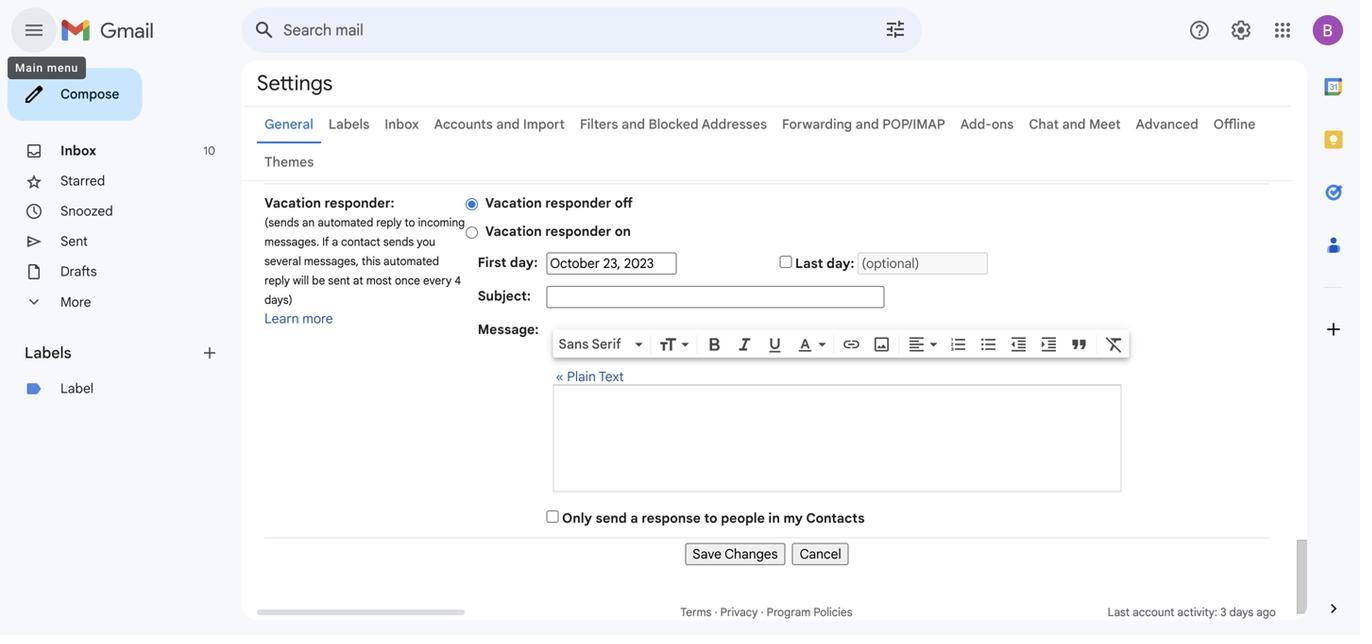 Task type: locate. For each thing, give the bounding box(es) containing it.
main
[[15, 61, 43, 75]]

changes
[[725, 547, 778, 563]]

1 horizontal spatial labels
[[329, 116, 370, 133]]

search mail image
[[248, 13, 282, 47]]

day: for first day:
[[510, 254, 538, 271]]

reply
[[376, 216, 402, 230], [265, 274, 290, 288]]

· right privacy
[[761, 606, 764, 620]]

meet
[[1090, 116, 1121, 133]]

last day:
[[795, 256, 855, 272]]

0 horizontal spatial to
[[405, 216, 415, 230]]

Vacation responder on radio
[[466, 226, 478, 240]]

sans serif option
[[555, 335, 632, 354]]

vacation for vacation responder: (sends an automated reply to incoming messages. if a contact sends you several messages, this automated reply will be sent at most once every 4 days) learn more
[[265, 195, 321, 212]]

and left the import
[[496, 116, 520, 133]]

label
[[60, 381, 94, 397]]

last
[[795, 256, 824, 272], [1108, 606, 1130, 620]]

0 vertical spatial reply
[[376, 216, 402, 230]]

days
[[1230, 606, 1254, 620]]

· right terms
[[715, 606, 718, 620]]

account
[[1133, 606, 1175, 620]]

reply up days)
[[265, 274, 290, 288]]

formatting options toolbar
[[553, 330, 1129, 358]]

3 and from the left
[[856, 116, 879, 133]]

inbox right labels link
[[385, 116, 419, 133]]

last inside footer
[[1108, 606, 1130, 620]]

0 vertical spatial to
[[405, 216, 415, 230]]

responder for on
[[545, 223, 612, 240]]

terms link
[[681, 606, 712, 620]]

labels up label
[[25, 344, 71, 363]]

labels inside navigation
[[25, 344, 71, 363]]

inbox inside labels navigation
[[60, 143, 96, 159]]

privacy
[[721, 606, 758, 620]]

general link
[[265, 116, 314, 133]]

0 horizontal spatial inbox
[[60, 143, 96, 159]]

0 horizontal spatial last
[[795, 256, 824, 272]]

(sends
[[265, 216, 299, 230]]

inbox up starred link
[[60, 143, 96, 159]]

1 · from the left
[[715, 606, 718, 620]]

automated down responder:
[[318, 216, 374, 230]]

0 vertical spatial inbox
[[385, 116, 419, 133]]

responder
[[545, 195, 612, 212], [545, 223, 612, 240]]

and for accounts
[[496, 116, 520, 133]]

menu
[[47, 61, 79, 75]]

vacation up the first day:
[[485, 223, 542, 240]]

forwarding and pop/imap
[[782, 116, 946, 133]]

to up sends
[[405, 216, 415, 230]]

labels
[[329, 116, 370, 133], [25, 344, 71, 363]]

1 horizontal spatial day:
[[827, 256, 855, 272]]

·
[[715, 606, 718, 620], [761, 606, 764, 620]]

labels heading
[[25, 344, 200, 363]]

0 vertical spatial last
[[795, 256, 824, 272]]

1 vertical spatial labels
[[25, 344, 71, 363]]

and right the filters
[[622, 116, 645, 133]]

1 vertical spatial reply
[[265, 274, 290, 288]]

themes link
[[265, 154, 314, 171]]

0 horizontal spatial inbox link
[[60, 143, 96, 159]]

0 horizontal spatial day:
[[510, 254, 538, 271]]

vacation responder off
[[485, 195, 633, 212]]

inbox link up starred link
[[60, 143, 96, 159]]

footer containing terms
[[242, 604, 1293, 636]]

ago
[[1257, 606, 1276, 620]]

to left people
[[704, 511, 718, 527]]

underline ‪(⌘u)‬ image
[[766, 336, 785, 355]]

1 vertical spatial inbox
[[60, 143, 96, 159]]

vacation responder on
[[485, 223, 631, 240]]

terms · privacy · program policies
[[681, 606, 853, 620]]

inbox link right labels link
[[385, 116, 419, 133]]

4 and from the left
[[1063, 116, 1086, 133]]

labels for labels link
[[329, 116, 370, 133]]

advanced link
[[1136, 116, 1199, 133]]

automated up once
[[384, 255, 439, 269]]

1 horizontal spatial inbox link
[[385, 116, 419, 133]]

save changes
[[693, 547, 778, 563]]

0 vertical spatial responder
[[545, 195, 612, 212]]

and for filters
[[622, 116, 645, 133]]

filters and blocked addresses
[[580, 116, 767, 133]]

subject:
[[478, 288, 531, 305]]

1 vertical spatial automated
[[384, 255, 439, 269]]

advanced search options image
[[877, 10, 915, 48]]

footer
[[242, 604, 1293, 636]]

last right last day: checkbox on the top of page
[[795, 256, 824, 272]]

None search field
[[242, 8, 922, 53]]

support image
[[1189, 19, 1211, 42]]

only
[[562, 511, 592, 527]]

1 horizontal spatial to
[[704, 511, 718, 527]]

ons
[[992, 116, 1014, 133]]

and right the chat at the right of page
[[1063, 116, 1086, 133]]

vacation
[[265, 195, 321, 212], [485, 195, 542, 212], [485, 223, 542, 240]]

responder down vacation responder off
[[545, 223, 612, 240]]

chat
[[1029, 116, 1059, 133]]

filters
[[580, 116, 618, 133]]

vacation up (sends
[[265, 195, 321, 212]]

snoozed
[[60, 203, 113, 220]]

1 vertical spatial to
[[704, 511, 718, 527]]

1 responder from the top
[[545, 195, 612, 212]]

more
[[60, 294, 91, 311]]

10
[[204, 144, 215, 158]]

1 vertical spatial last
[[1108, 606, 1130, 620]]

a right send
[[631, 511, 638, 527]]

labels navigation
[[0, 60, 242, 636]]

pop/imap
[[883, 116, 946, 133]]

0 horizontal spatial labels
[[25, 344, 71, 363]]

Last day: checkbox
[[780, 256, 792, 268]]

settings image
[[1230, 19, 1253, 42]]

1 horizontal spatial ·
[[761, 606, 764, 620]]

add-
[[961, 116, 992, 133]]

0 horizontal spatial automated
[[318, 216, 374, 230]]

last account activity: 3 days ago
[[1108, 606, 1276, 620]]

day: right last day: checkbox on the top of page
[[827, 256, 855, 272]]

vacation right vacation responder off option
[[485, 195, 542, 212]]

navigation
[[265, 539, 1270, 566]]

2 and from the left
[[622, 116, 645, 133]]

1 and from the left
[[496, 116, 520, 133]]

1 horizontal spatial last
[[1108, 606, 1130, 620]]

2 responder from the top
[[545, 223, 612, 240]]

1 horizontal spatial reply
[[376, 216, 402, 230]]

Vacation responder off radio
[[466, 197, 478, 211]]

insert image image
[[872, 335, 891, 354]]

policies
[[814, 606, 853, 620]]

and
[[496, 116, 520, 133], [622, 116, 645, 133], [856, 116, 879, 133], [1063, 116, 1086, 133]]

this
[[362, 255, 381, 269]]

and left pop/imap
[[856, 116, 879, 133]]

4
[[455, 274, 461, 288]]

vacation responder: (sends an automated reply to incoming messages. if a contact sends you several messages, this automated reply will be sent at most once every 4 days) learn more
[[265, 195, 465, 327]]

first day:
[[478, 254, 538, 271]]

sent link
[[60, 233, 88, 250]]

1 vertical spatial a
[[631, 511, 638, 527]]

labels right general
[[329, 116, 370, 133]]

0 vertical spatial a
[[332, 235, 338, 249]]

a right if
[[332, 235, 338, 249]]

remove formatting ‪(⌘\)‬ image
[[1105, 335, 1124, 354]]

contact
[[341, 235, 380, 249]]

vacation inside vacation responder: (sends an automated reply to incoming messages. if a contact sends you several messages, this automated reply will be sent at most once every 4 days) learn more
[[265, 195, 321, 212]]

and for forwarding
[[856, 116, 879, 133]]

0 vertical spatial labels
[[329, 116, 370, 133]]

labels link
[[329, 116, 370, 133]]

incoming
[[418, 216, 465, 230]]

addresses
[[702, 116, 767, 133]]

1 horizontal spatial automated
[[384, 255, 439, 269]]

be
[[312, 274, 325, 288]]

reply up sends
[[376, 216, 402, 230]]

a
[[332, 235, 338, 249], [631, 511, 638, 527]]

off
[[615, 195, 633, 212]]

sends
[[383, 235, 414, 249]]

compose button
[[8, 68, 142, 121]]

inbox
[[385, 116, 419, 133], [60, 143, 96, 159]]

cancel button
[[792, 544, 849, 566]]

last left account
[[1108, 606, 1130, 620]]

responder up vacation responder on
[[545, 195, 612, 212]]

an
[[302, 216, 315, 230]]

0 horizontal spatial a
[[332, 235, 338, 249]]

day: right first
[[510, 254, 538, 271]]

tab list
[[1308, 60, 1361, 568]]

Search mail text field
[[283, 21, 831, 40]]

1 vertical spatial responder
[[545, 223, 612, 240]]

day:
[[510, 254, 538, 271], [827, 256, 855, 272]]

0 horizontal spatial ·
[[715, 606, 718, 620]]



Task type: describe. For each thing, give the bounding box(es) containing it.
sans
[[559, 336, 589, 353]]

responder for off
[[545, 195, 612, 212]]

add-ons
[[961, 116, 1014, 133]]

bulleted list ‪(⌘⇧8)‬ image
[[979, 335, 998, 354]]

save
[[693, 547, 722, 563]]

learn more link
[[265, 311, 333, 327]]

on
[[615, 223, 631, 240]]

messages.
[[265, 235, 319, 249]]

several
[[265, 255, 301, 269]]

and for chat
[[1063, 116, 1086, 133]]

once
[[395, 274, 420, 288]]

message:
[[478, 322, 539, 338]]

every
[[423, 274, 452, 288]]

quote ‪(⌘⇧9)‬ image
[[1070, 335, 1089, 354]]

2 · from the left
[[761, 606, 764, 620]]

labels for labels heading
[[25, 344, 71, 363]]

add-ons link
[[961, 116, 1014, 133]]

indent less ‪(⌘[)‬ image
[[1009, 335, 1028, 354]]

activity:
[[1178, 606, 1218, 620]]

offline link
[[1214, 116, 1256, 133]]

Last day: text field
[[858, 253, 989, 275]]

drafts
[[60, 264, 97, 280]]

indent more ‪(⌘])‬ image
[[1040, 335, 1059, 354]]

numbered list ‪(⌘⇧7)‬ image
[[949, 335, 968, 354]]

starred
[[60, 173, 105, 189]]

day: for last day:
[[827, 256, 855, 272]]

vacation for vacation responder off
[[485, 195, 542, 212]]

in
[[769, 511, 780, 527]]

filters and blocked addresses link
[[580, 116, 767, 133]]

to inside vacation responder: (sends an automated reply to incoming messages. if a contact sends you several messages, this automated reply will be sent at most once every 4 days) learn more
[[405, 216, 415, 230]]

days)
[[265, 293, 293, 308]]

send
[[596, 511, 627, 527]]

0 vertical spatial automated
[[318, 216, 374, 230]]

advanced
[[1136, 116, 1199, 133]]

responder:
[[325, 195, 395, 212]]

will
[[293, 274, 309, 288]]

privacy link
[[721, 606, 758, 620]]

0 horizontal spatial reply
[[265, 274, 290, 288]]

Only send a response to people in my Contacts checkbox
[[547, 511, 559, 523]]

blocked
[[649, 116, 699, 133]]

1 horizontal spatial a
[[631, 511, 638, 527]]

link ‪(⌘k)‬ image
[[842, 335, 861, 354]]

last for last day:
[[795, 256, 824, 272]]

themes
[[265, 154, 314, 171]]

navigation containing save changes
[[265, 539, 1270, 566]]

accounts and import
[[434, 116, 565, 133]]

program
[[767, 606, 811, 620]]

sans serif
[[559, 336, 621, 353]]

drafts link
[[60, 264, 97, 280]]

a inside vacation responder: (sends an automated reply to incoming messages. if a contact sends you several messages, this automated reply will be sent at most once every 4 days) learn more
[[332, 235, 338, 249]]

most
[[366, 274, 392, 288]]

gmail image
[[60, 11, 163, 49]]

you
[[417, 235, 436, 249]]

first
[[478, 254, 507, 271]]

bold ‪(⌘b)‬ image
[[705, 335, 724, 354]]

starred link
[[60, 173, 105, 189]]

if
[[322, 235, 329, 249]]

italic ‪(⌘i)‬ image
[[735, 335, 754, 354]]

offline
[[1214, 116, 1256, 133]]

vacation for vacation responder on
[[485, 223, 542, 240]]

serif
[[592, 336, 621, 353]]

at
[[353, 274, 363, 288]]

my
[[784, 511, 803, 527]]

sent
[[60, 233, 88, 250]]

forwarding
[[782, 116, 852, 133]]

last for last account activity: 3 days ago
[[1108, 606, 1130, 620]]

program policies link
[[767, 606, 853, 620]]

response
[[642, 511, 701, 527]]

more
[[302, 311, 333, 327]]

chat and meet
[[1029, 116, 1121, 133]]

messages,
[[304, 255, 359, 269]]

learn
[[265, 311, 299, 327]]

accounts and import link
[[434, 116, 565, 133]]

Subject text field
[[547, 286, 885, 308]]

label link
[[60, 381, 94, 397]]

First day: text field
[[547, 253, 677, 275]]

import
[[523, 116, 565, 133]]

0 vertical spatial inbox link
[[385, 116, 419, 133]]

forwarding and pop/imap link
[[782, 116, 946, 133]]

terms
[[681, 606, 712, 620]]

1 vertical spatial inbox link
[[60, 143, 96, 159]]

cancel
[[800, 547, 842, 563]]

accounts
[[434, 116, 493, 133]]

3
[[1221, 606, 1227, 620]]

contacts
[[806, 511, 865, 527]]

main menu image
[[23, 19, 45, 42]]

only send a response to people in my contacts
[[562, 511, 865, 527]]

save changes button
[[685, 544, 786, 566]]

more button
[[0, 287, 227, 317]]

general
[[265, 116, 314, 133]]

people
[[721, 511, 765, 527]]

compose
[[60, 86, 119, 103]]

1 horizontal spatial inbox
[[385, 116, 419, 133]]

main menu
[[15, 61, 79, 75]]

sent
[[328, 274, 350, 288]]



Task type: vqa. For each thing, say whether or not it's contained in the screenshot.
63th ͏ from the left
no



